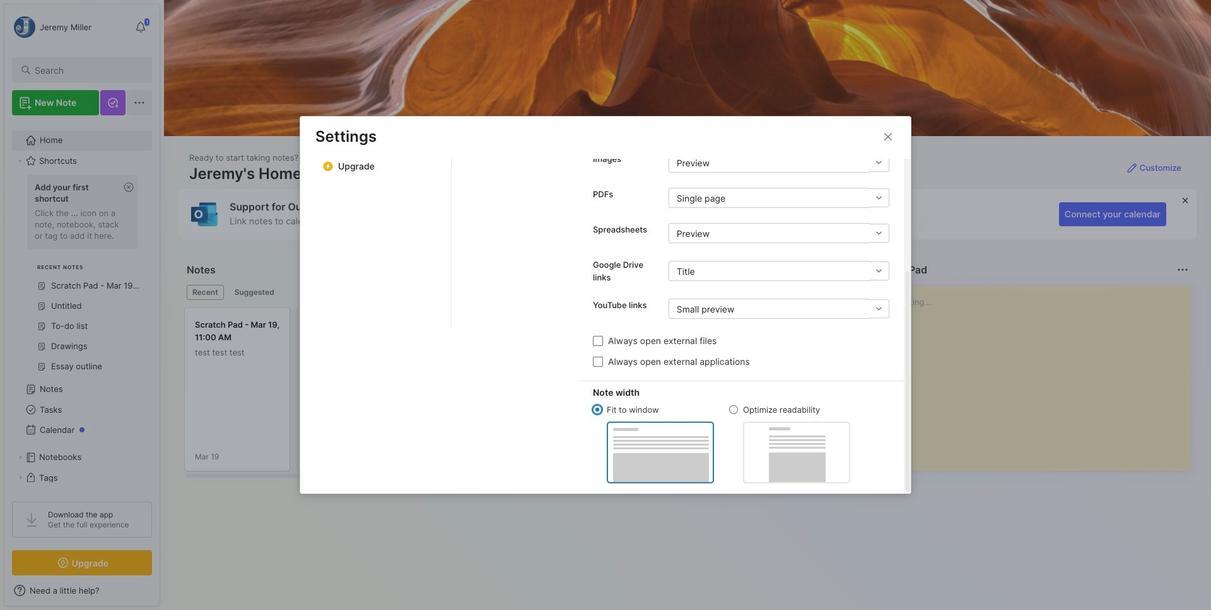 Task type: locate. For each thing, give the bounding box(es) containing it.
None checkbox
[[593, 336, 603, 346], [593, 357, 603, 367], [593, 336, 603, 346], [593, 357, 603, 367]]

1 horizontal spatial tab
[[229, 285, 280, 300]]

tree
[[4, 123, 160, 536]]

none search field inside main element
[[35, 62, 141, 78]]

tab
[[187, 285, 224, 300], [229, 285, 280, 300]]

row group
[[184, 308, 979, 479]]

option group
[[593, 405, 850, 484]]

tab list
[[452, 0, 578, 327], [187, 285, 846, 300]]

Choose default view option for YouTube links field
[[669, 299, 890, 320]]

Start writing… text field
[[877, 286, 1191, 461]]

expand notebooks image
[[16, 454, 24, 462]]

None radio
[[729, 406, 738, 415]]

main element
[[0, 0, 164, 611]]

tree inside main element
[[4, 123, 160, 536]]

group inside main element
[[12, 171, 144, 385]]

0 horizontal spatial tab
[[187, 285, 224, 300]]

Choose default view option for Google Drive links field
[[669, 262, 890, 282]]

group
[[12, 171, 144, 385]]

None search field
[[35, 62, 141, 78]]

None radio
[[593, 406, 602, 415]]



Task type: describe. For each thing, give the bounding box(es) containing it.
Search text field
[[35, 64, 141, 76]]

expand tags image
[[16, 474, 24, 482]]

2 tab from the left
[[229, 285, 280, 300]]

Choose default view option for Images field
[[669, 153, 890, 173]]

Choose default view option for PDFs field
[[669, 188, 890, 209]]

Choose default view option for Spreadsheets field
[[669, 224, 890, 244]]

close image
[[881, 129, 896, 144]]

1 tab from the left
[[187, 285, 224, 300]]



Task type: vqa. For each thing, say whether or not it's contained in the screenshot.
rightmost TAB
yes



